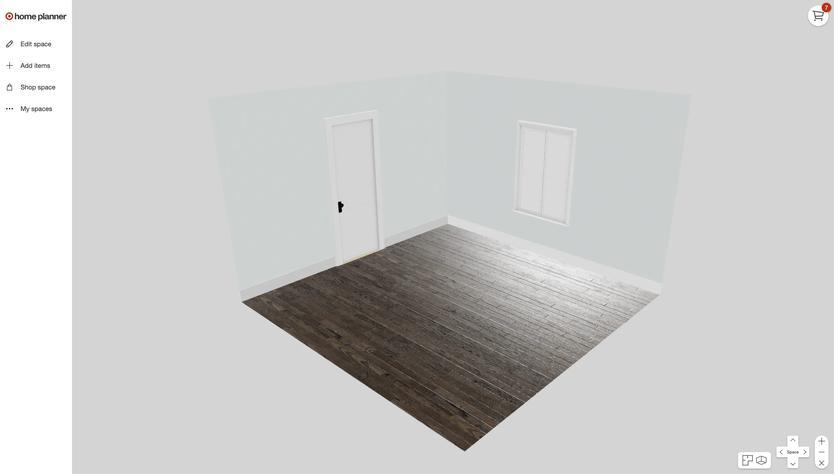 Task type: describe. For each thing, give the bounding box(es) containing it.
pan camera right 30° image
[[799, 447, 810, 458]]

shop
[[21, 83, 36, 91]]

edit
[[21, 40, 32, 48]]

my spaces button
[[0, 99, 72, 119]]

edit space button
[[0, 34, 72, 54]]

my spaces
[[21, 105, 52, 113]]

space for edit space
[[34, 40, 51, 48]]

add items button
[[0, 55, 72, 76]]

7
[[826, 4, 829, 11]]

space for shop space
[[38, 83, 56, 91]]



Task type: vqa. For each thing, say whether or not it's contained in the screenshot.
12/24 in Arrives by 12/24 Holiday Shipping
no



Task type: locate. For each thing, give the bounding box(es) containing it.
space right shop
[[38, 83, 56, 91]]

space
[[34, 40, 51, 48], [38, 83, 56, 91]]

tilt camera down 30° image
[[788, 458, 799, 469]]

pan camera left 30° image
[[777, 447, 788, 458]]

space inside shop space button
[[38, 83, 56, 91]]

shop space
[[21, 83, 56, 91]]

space inside edit space "button"
[[34, 40, 51, 48]]

top view button icon image
[[743, 456, 754, 466]]

add items
[[21, 61, 50, 69]]

7 button
[[809, 3, 832, 26]]

my
[[21, 105, 29, 113]]

home planner landing page image
[[5, 5, 67, 27]]

spaces
[[31, 105, 52, 113]]

1 vertical spatial space
[[38, 83, 56, 91]]

add
[[21, 61, 33, 69]]

front view button icon image
[[757, 456, 767, 465]]

tilt camera up 30° image
[[788, 436, 799, 447]]

items
[[34, 61, 50, 69]]

shop space button
[[0, 77, 72, 97]]

space
[[788, 450, 800, 455]]

0 vertical spatial space
[[34, 40, 51, 48]]

edit space
[[21, 40, 51, 48]]

space right edit
[[34, 40, 51, 48]]



